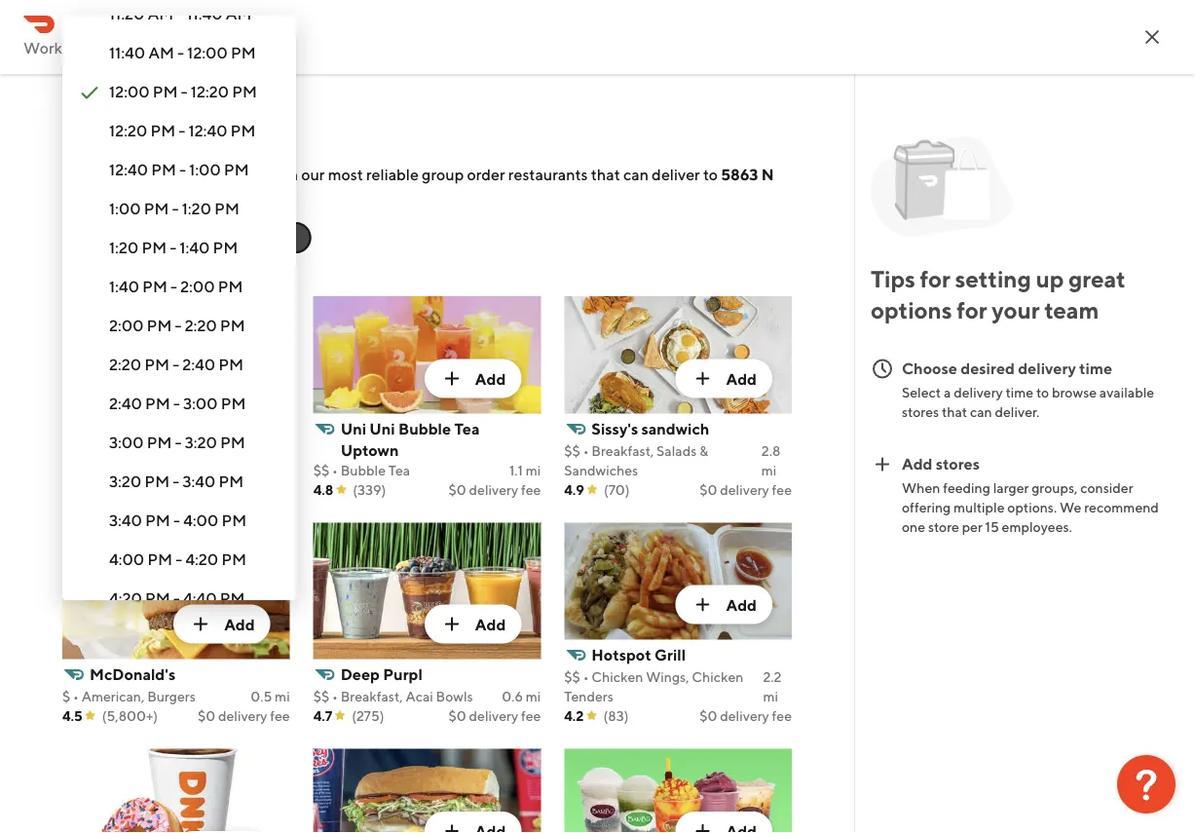 Task type: locate. For each thing, give the bounding box(es) containing it.
12:40 inside button
[[109, 160, 148, 179]]

2:20 inside button
[[109, 355, 141, 374]]

1 horizontal spatial select
[[902, 384, 942, 400]]

1:40
[[180, 238, 210, 257], [109, 277, 139, 296]]

1 vertical spatial bubble
[[341, 462, 386, 478]]

am right 11:20 at the top left
[[148, 4, 174, 23]]

desired
[[961, 359, 1015, 377]]

1 vertical spatial 11:40
[[109, 43, 145, 62]]

2:40 up "payment methods"
[[109, 394, 142, 413]]

we
[[1060, 499, 1082, 515]]

that for restaurants
[[591, 165, 620, 184]]

2 check image from the top
[[78, 588, 101, 611]]

uni uni bubble tea uptown
[[341, 419, 480, 459]]

12:40 down 12:00 pm - 12:20 pm
[[189, 121, 227, 140]]

$$ • bubble tea
[[313, 462, 410, 478]]

- for 1:40
[[170, 238, 177, 257]]

4:00 inside 3:40 pm - 4:00 pm button
[[183, 511, 219, 530]]

mi inside 2.8 mi
[[762, 462, 777, 478]]

• for uni
[[332, 462, 338, 478]]

support
[[58, 601, 116, 619]]

1 horizontal spatial salads
[[657, 442, 697, 458]]

am up home link
[[148, 43, 174, 62]]

1 vertical spatial breakfast,
[[341, 688, 403, 704]]

groups
[[58, 385, 111, 404]]

new down uni uni bubble tea uptown
[[422, 519, 451, 535]]

12:40 inside button
[[189, 121, 227, 140]]

2 vertical spatial 12:20
[[211, 229, 244, 246]]

0 horizontal spatial uni
[[341, 419, 366, 437]]

2:40 pm - 3:00 pm button
[[62, 385, 296, 424]]

2 new order button from the left
[[553, 512, 693, 543]]

1 horizontal spatial bubble
[[399, 419, 451, 437]]

$0 down $$ • chicken wings, chicken tenders
[[700, 708, 718, 724]]

1:00 up by
[[109, 199, 141, 218]]

1:20 down dashpass for work
[[109, 238, 139, 257]]

dashpass for work
[[58, 213, 191, 231]]

add button up grill
[[676, 585, 773, 624]]

setting
[[956, 265, 1032, 293]]

0 vertical spatial 12:00
[[187, 43, 228, 62]]

1 check image from the top
[[78, 3, 101, 26]]

delivery down wed
[[720, 481, 770, 497]]

2:20 down 1:40 pm - 2:00 pm button
[[185, 316, 217, 335]]

$0 down &
[[700, 481, 718, 497]]

close image
[[1141, 25, 1165, 49]]

to right 'go'
[[83, 558, 98, 576]]

1 vertical spatial stores
[[902, 404, 939, 420]]

add button up bowls
[[425, 605, 522, 644]]

check image
[[78, 3, 101, 26], [78, 588, 101, 611], [78, 627, 101, 650]]

delivery down 1.1
[[469, 481, 519, 497]]

salads down sandwich
[[657, 442, 697, 458]]

delivery for the add button below 4:00 pm - 4:20 pm button
[[218, 708, 267, 724]]

(83)
[[604, 708, 629, 724]]

0 vertical spatial one
[[110, 165, 137, 184]]

mi inside '2.2 mi'
[[763, 688, 779, 704]]

3:40 pm - 4:00 pm
[[109, 511, 247, 530]]

1 new from the left
[[422, 519, 451, 535]]

expensed
[[58, 127, 129, 146]]

0 horizontal spatial 2:40
[[109, 394, 142, 413]]

2 order from the left
[[620, 519, 658, 535]]

$$ • breakfast, acai bowls
[[313, 688, 473, 704]]

0 horizontal spatial 1:20
[[109, 238, 139, 257]]

that down a
[[942, 404, 968, 420]]

0 horizontal spatial tea
[[389, 462, 410, 478]]

12:00 inside dropdown button
[[139, 229, 175, 246]]

order for first new order button from the right
[[951, 519, 989, 535]]

0.6
[[502, 688, 523, 704]]

1 vertical spatial tea
[[389, 462, 410, 478]]

0 vertical spatial 12:20
[[191, 82, 229, 101]]

$0 for hotspot
[[700, 708, 718, 724]]

1 horizontal spatial 4:00
[[183, 511, 219, 530]]

vouchers
[[58, 170, 125, 189]]

0 vertical spatial to
[[704, 165, 718, 184]]

new order for third new order button from left
[[753, 519, 823, 535]]

0 vertical spatial salads
[[657, 442, 697, 458]]

2.8
[[762, 442, 781, 458]]

0 vertical spatial 3:20
[[185, 433, 217, 452]]

burgers
[[147, 688, 196, 704]]

1 vertical spatial time
[[1006, 384, 1034, 400]]

tea inside uni uni bubble tea uptown
[[454, 419, 480, 437]]

1 horizontal spatial 1:20
[[182, 199, 211, 218]]

1 order from the left
[[454, 519, 492, 535]]

$$ for hotspot grill
[[565, 669, 581, 685]]

$0 down bowls
[[449, 708, 467, 724]]

0 vertical spatial 3:00
[[183, 394, 218, 413]]

• inside subway $$ • sandwiches, salads
[[81, 462, 87, 478]]

stores down choose
[[902, 404, 939, 420]]

$$ • breakfast,  salads & sandwiches
[[565, 442, 709, 478]]

• inside $$ • breakfast,  salads & sandwiches
[[583, 442, 589, 458]]

add button for hotspot
[[676, 585, 773, 624]]

options
[[871, 296, 952, 324]]

1 vertical spatial 2:00
[[109, 316, 144, 335]]

$
[[62, 688, 70, 704]]

select down choose
[[902, 384, 942, 400]]

mi
[[526, 462, 541, 478], [762, 462, 777, 478], [275, 688, 290, 704], [526, 688, 541, 704], [763, 688, 779, 704]]

vouchers link
[[0, 160, 312, 199]]

$$ down payment
[[62, 462, 78, 478]]

deliver
[[74, 229, 118, 246]]

(275)
[[352, 708, 384, 724]]

3:40 down the 3:00 pm - 3:20 pm button
[[183, 472, 216, 491]]

delivery up "browse"
[[1019, 359, 1077, 377]]

groups link
[[0, 375, 312, 414]]

1 vertical spatial 3:00
[[109, 433, 144, 452]]

(339)
[[353, 481, 386, 497]]

3:40
[[183, 472, 216, 491], [109, 511, 142, 530]]

1 vertical spatial that
[[942, 404, 968, 420]]

$0
[[198, 481, 215, 497], [449, 481, 467, 497], [700, 481, 718, 497], [198, 708, 215, 724], [449, 708, 467, 724], [700, 708, 718, 724]]

1 vertical spatial 2:40
[[109, 394, 142, 413]]

am
[[148, 4, 174, 23], [226, 4, 252, 23], [148, 43, 174, 62]]

2:20 up groups link
[[109, 355, 141, 374]]

• up the sandwiches
[[583, 442, 589, 458]]

- for 11:40
[[177, 4, 183, 23]]

12:40
[[189, 121, 227, 140], [109, 160, 148, 179]]

can inside choose desired delivery time select a delivery time to browse available stores that can deliver.
[[971, 404, 993, 420]]

1 horizontal spatial 3:40
[[183, 472, 216, 491]]

expensed meals
[[58, 127, 174, 146]]

mi right "0.5"
[[275, 688, 290, 704]]

2:40 inside button
[[109, 394, 142, 413]]

delivery for the add button related to sissy's
[[720, 481, 770, 497]]

0 vertical spatial tea
[[454, 419, 480, 437]]

check image for 4:20
[[78, 588, 101, 611]]

delivery down "0.5"
[[218, 708, 267, 724]]

•
[[583, 442, 589, 458], [81, 462, 87, 478], [332, 462, 338, 478], [583, 669, 589, 685], [73, 688, 79, 704], [332, 688, 338, 704]]

fee
[[270, 481, 290, 497], [521, 481, 541, 497], [772, 481, 792, 497], [270, 708, 290, 724], [521, 708, 541, 724], [772, 708, 792, 724]]

can left deliver
[[624, 165, 649, 184]]

$$ up tenders
[[565, 669, 581, 685]]

fee down 2.8 mi
[[772, 481, 792, 497]]

11:40 inside button
[[109, 43, 145, 62]]

(5,800+)
[[102, 708, 158, 724]]

chicken down hotspot
[[592, 669, 644, 685]]

new for 3rd new order button from the right
[[588, 519, 617, 535]]

12:20
[[191, 82, 229, 101], [109, 121, 147, 140], [211, 229, 244, 246]]

$0 delivery fee down "0.5"
[[198, 708, 290, 724]]

2 vertical spatial check image
[[78, 627, 101, 650]]

add button for uni
[[425, 359, 522, 398]]

delivery for the add button associated with uni
[[469, 481, 519, 497]]

(33)
[[103, 481, 128, 497]]

- inside dropdown button
[[202, 229, 208, 246]]

to left "browse"
[[1037, 384, 1050, 400]]

methods
[[125, 428, 189, 447]]

2:40 pm - 3:00 pm
[[109, 394, 246, 413]]

1 vertical spatial 1:40
[[109, 277, 139, 296]]

- for 3:20
[[175, 433, 182, 452]]

0 horizontal spatial 11:40
[[109, 43, 145, 62]]

check image
[[78, 81, 101, 104], [78, 666, 101, 689], [78, 705, 101, 728], [78, 822, 101, 833]]

1 check button from the top
[[62, 619, 296, 658]]

keywords
[[134, 38, 202, 57], [134, 38, 202, 57]]

$0 for uni
[[449, 481, 467, 497]]

fee down 0.5 mi
[[270, 708, 290, 724]]

3 check image from the top
[[78, 627, 101, 650]]

3 new order button from the left
[[718, 512, 859, 543]]

add inside "add stores when feeding larger groups, consider offering multiple options. we recommend one store per 15 employees."
[[902, 454, 933, 473]]

2 horizontal spatial to
[[1037, 384, 1050, 400]]

2 new from the left
[[588, 519, 617, 535]]

0 horizontal spatial 4:00
[[109, 550, 144, 569]]

bubble inside uni uni bubble tea uptown
[[399, 419, 451, 437]]

select up "winthrop"
[[62, 165, 107, 184]]

1 horizontal spatial 1:40
[[180, 238, 210, 257]]

0 horizontal spatial to
[[83, 558, 98, 576]]

new down offering
[[919, 519, 948, 535]]

1 vertical spatial multiple
[[954, 499, 1005, 515]]

1 vertical spatial to
[[1037, 384, 1050, 400]]

0 horizontal spatial that
[[591, 165, 620, 184]]

- for 1:20
[[172, 199, 179, 218]]

tea for uni uni bubble tea uptown
[[454, 419, 480, 437]]

breakfast, inside $$ • breakfast,  salads & sandwiches
[[592, 442, 654, 458]]

bubble up "6"
[[399, 419, 451, 437]]

add for the add button below 4:00 pm - 4:20 pm button
[[224, 615, 255, 634]]

1 horizontal spatial can
[[971, 404, 993, 420]]

1 new order from the left
[[422, 519, 492, 535]]

1:00 up on 11/08/2023
[[189, 160, 221, 179]]

0 horizontal spatial breakfast,
[[341, 688, 403, 704]]

4 check image from the top
[[78, 822, 101, 833]]

1 vertical spatial salads
[[170, 462, 210, 478]]

- for 12:40
[[179, 121, 185, 140]]

0 horizontal spatial one
[[110, 165, 137, 184]]

0 vertical spatial 4:20
[[185, 550, 218, 569]]

1 horizontal spatial 2:00
[[180, 277, 215, 296]]

from
[[265, 165, 298, 184]]

larger
[[994, 480, 1029, 496]]

breakfast,
[[592, 442, 654, 458], [341, 688, 403, 704]]

new order button down feeding
[[884, 512, 1024, 543]]

winthrop
[[62, 187, 133, 205]]

12:40 down add stores
[[109, 160, 148, 179]]

uni
[[341, 419, 366, 437], [370, 419, 395, 437]]

0 horizontal spatial bubble
[[341, 462, 386, 478]]

4:00
[[183, 511, 219, 530], [109, 550, 144, 569]]

$0 delivery fee down 1.1
[[449, 481, 541, 497]]

12:40 pm - 1:00 pm
[[109, 160, 249, 179]]

- for 3:40
[[173, 472, 179, 491]]

3 new from the left
[[753, 519, 783, 535]]

$0 delivery fee down wed
[[700, 481, 792, 497]]

new order button down (70) on the bottom of the page
[[553, 512, 693, 543]]

2:20 inside button
[[185, 316, 217, 335]]

$$ for uni uni bubble tea uptown
[[313, 462, 330, 478]]

1:40 down orders
[[109, 277, 139, 296]]

2 vertical spatial 12:00
[[139, 229, 175, 246]]

new down (70) on the bottom of the page
[[588, 519, 617, 535]]

• for deep
[[332, 688, 338, 704]]

2.2
[[763, 669, 782, 685]]

one
[[110, 165, 137, 184], [902, 519, 926, 535]]

(70)
[[604, 481, 630, 497]]

new order for first new order button from the right
[[919, 519, 989, 535]]

that right restaurants
[[591, 165, 620, 184]]

payment methods link
[[0, 418, 312, 457]]

3:00 pm - 3:20 pm button
[[62, 424, 296, 463]]

4 order from the left
[[951, 519, 989, 535]]

that inside choose desired delivery time select a delivery time to browse available stores that can deliver.
[[942, 404, 968, 420]]

1 horizontal spatial 1:00
[[189, 160, 221, 179]]

1:40 inside button
[[180, 238, 210, 257]]

mi down 2.8
[[762, 462, 777, 478]]

0 horizontal spatial 3:40
[[109, 511, 142, 530]]

0.5
[[251, 688, 272, 704]]

4:20 down go to doordash.com
[[109, 589, 142, 608]]

mi right 1.1
[[526, 462, 541, 478]]

new order
[[422, 519, 492, 535], [588, 519, 658, 535], [753, 519, 823, 535], [919, 519, 989, 535]]

feeding
[[943, 480, 991, 496]]

one down offering
[[902, 519, 926, 535]]

new for third new order button from left
[[753, 519, 783, 535]]

$0 down uni uni bubble tea uptown
[[449, 481, 467, 497]]

0 vertical spatial check image
[[78, 3, 101, 26]]

3 new order from the left
[[753, 519, 823, 535]]

portal
[[65, 38, 108, 57], [65, 38, 108, 57]]

$$ up 4.7 on the left of page
[[313, 688, 330, 704]]

am for 12:00
[[148, 43, 174, 62]]

to left '5863'
[[704, 165, 718, 184]]

0 vertical spatial breakfast,
[[592, 442, 654, 458]]

deliver
[[652, 165, 700, 184]]

mi down 2.2
[[763, 688, 779, 704]]

can for deliver.
[[971, 404, 993, 420]]

0 horizontal spatial 3:20
[[109, 472, 142, 491]]

1:20
[[182, 199, 211, 218], [109, 238, 139, 257]]

0 vertical spatial 12:40
[[189, 121, 227, 140]]

1 vertical spatial 12:20
[[109, 121, 147, 140]]

employees.
[[1002, 519, 1073, 535]]

fee for uni
[[521, 481, 541, 497]]

mi for sissy's sandwich
[[762, 462, 777, 478]]

doordash.com
[[101, 558, 207, 576]]

12:00 pm - 12:20 pm
[[109, 82, 257, 101]]

0 vertical spatial stores
[[219, 165, 262, 184]]

3 order from the left
[[785, 519, 823, 535]]

$$ up 4.8
[[313, 462, 330, 478]]

2 check image from the top
[[78, 666, 101, 689]]

$0 right (5,800+)
[[198, 708, 215, 724]]

fee for deep
[[521, 708, 541, 724]]

time up deliver.
[[1006, 384, 1034, 400]]

$$ inside $$ • chicken wings, chicken tenders
[[565, 669, 581, 685]]

11:40 down 11:20 at the top left
[[109, 43, 145, 62]]

multiple up per
[[954, 499, 1005, 515]]

1 horizontal spatial chicken
[[692, 669, 744, 685]]

1 vertical spatial 3:40
[[109, 511, 142, 530]]

salads down 3:00 pm - 3:20 pm
[[170, 462, 210, 478]]

fee down 1.1 mi
[[521, 481, 541, 497]]

- for 2:00
[[171, 277, 177, 296]]

to inside choose desired delivery time select a delivery time to browse available stores that can deliver.
[[1037, 384, 1050, 400]]

2.2 mi
[[763, 669, 782, 704]]

0 horizontal spatial chicken
[[592, 669, 644, 685]]

1 vertical spatial check image
[[78, 588, 101, 611]]

2:00 up employees
[[109, 316, 144, 335]]

add button down 4:00 pm - 4:20 pm button
[[174, 605, 271, 644]]

0 vertical spatial that
[[591, 165, 620, 184]]

4 new from the left
[[919, 519, 948, 535]]

$0 delivery fee for sissy's
[[700, 481, 792, 497]]

am up 11:40 am - 12:00 pm in the top left of the page
[[226, 4, 252, 23]]

0 vertical spatial 2:00
[[180, 277, 215, 296]]

delivery down 0.6
[[469, 708, 519, 724]]

stores up feeding
[[936, 454, 980, 473]]

new order button down wed
[[718, 512, 859, 543]]

check image inside button
[[78, 627, 101, 650]]

1 horizontal spatial 2:40
[[182, 355, 215, 374]]

delivery for the add button under 2:20 pm - 2:40 pm
[[218, 481, 267, 497]]

4:20 up 4:40
[[185, 550, 218, 569]]

support link
[[0, 591, 312, 630]]

0 vertical spatial 4:00
[[183, 511, 219, 530]]

mi right 0.6
[[526, 688, 541, 704]]

multiple up on
[[158, 165, 216, 184]]

2:00 down 1:20 pm - 1:40 pm button
[[180, 277, 215, 296]]

1 horizontal spatial 3:00
[[183, 394, 218, 413]]

orders
[[108, 256, 159, 274]]

4.8
[[313, 481, 334, 497]]

• right $
[[73, 688, 79, 704]]

0 vertical spatial select
[[62, 165, 107, 184]]

am inside 11:40 am - 12:00 pm button
[[148, 43, 174, 62]]

order for 1st new order button from left
[[454, 519, 492, 535]]

one left or
[[110, 165, 137, 184]]

add button up sandwich
[[676, 359, 773, 398]]

4 new order from the left
[[919, 519, 989, 535]]

0 horizontal spatial can
[[624, 165, 649, 184]]

$$ for deep purpl
[[313, 688, 330, 704]]

sandwiches,
[[90, 462, 167, 478]]

delivery for the add button for deep
[[469, 708, 519, 724]]

mi for hotspot grill
[[763, 688, 779, 704]]

fee for sissy's
[[772, 481, 792, 497]]

3 check image from the top
[[78, 705, 101, 728]]

$$ up the sandwiches
[[565, 442, 581, 458]]

1 horizontal spatial multiple
[[954, 499, 1005, 515]]

11:40
[[187, 4, 223, 23], [109, 43, 145, 62]]

0 horizontal spatial 2:20
[[109, 355, 141, 374]]

subway $$ • sandwiches, salads
[[62, 438, 210, 478]]

1 vertical spatial 12:40
[[109, 160, 148, 179]]

one inside "add stores when feeding larger groups, consider offering multiple options. we recommend one store per 15 employees."
[[902, 519, 926, 535]]

1 horizontal spatial 2:20
[[185, 316, 217, 335]]

time
[[1080, 359, 1113, 377], [1006, 384, 1034, 400]]

-
[[177, 4, 183, 23], [177, 43, 184, 62], [181, 82, 188, 101], [179, 121, 185, 140], [179, 160, 186, 179], [172, 199, 179, 218], [202, 229, 208, 246], [170, 238, 177, 257], [171, 277, 177, 296], [175, 316, 182, 335], [173, 355, 179, 374], [173, 394, 180, 413], [175, 433, 182, 452], [173, 472, 179, 491], [173, 511, 180, 530], [176, 550, 182, 569], [173, 589, 180, 608]]

1 horizontal spatial to
[[704, 165, 718, 184]]

new order button down 1.1
[[387, 512, 527, 543]]

1 vertical spatial 1:20
[[109, 238, 139, 257]]

0 horizontal spatial 1:40
[[109, 277, 139, 296]]

• for hotspot
[[583, 669, 589, 685]]

3:00 up sandwiches,
[[109, 433, 144, 452]]

0 horizontal spatial time
[[1006, 384, 1034, 400]]

1 horizontal spatial breakfast,
[[592, 442, 654, 458]]

1:40 inside button
[[109, 277, 139, 296]]

$0 delivery fee down 0.6
[[449, 708, 541, 724]]

1 horizontal spatial 4:20
[[185, 550, 218, 569]]

1 vertical spatial 1:00
[[109, 199, 141, 218]]

1 vertical spatial can
[[971, 404, 993, 420]]

11:40 up 11:40 am - 12:00 pm in the top left of the page
[[187, 4, 223, 23]]

• up tenders
[[583, 669, 589, 685]]

billing history
[[58, 471, 157, 490]]

• down payment
[[81, 462, 87, 478]]

1 horizontal spatial tea
[[454, 419, 480, 437]]

open resource center image
[[1118, 755, 1176, 814]]

4.7
[[313, 708, 332, 724]]

mcdonald's
[[90, 665, 176, 683]]

team
[[1045, 296, 1099, 324]]

2 new order from the left
[[588, 519, 658, 535]]

$$ inside $$ • breakfast,  salads & sandwiches
[[565, 442, 581, 458]]

stores inside "add stores when feeding larger groups, consider offering multiple options. we recommend one store per 15 employees."
[[936, 454, 980, 473]]

- for 4:00
[[173, 511, 180, 530]]

1 horizontal spatial uni
[[370, 419, 395, 437]]

new down wed
[[753, 519, 783, 535]]

1 horizontal spatial 11:40
[[187, 4, 223, 23]]

0 vertical spatial 1:40
[[180, 238, 210, 257]]

1 horizontal spatial 12:40
[[189, 121, 227, 140]]

fee down '2.2 mi'
[[772, 708, 792, 724]]

1 vertical spatial 2:20
[[109, 355, 141, 374]]

delivery up 3:40 pm - 4:00 pm button
[[218, 481, 267, 497]]

4:20 inside button
[[185, 550, 218, 569]]

store
[[929, 519, 960, 535]]

0 horizontal spatial 12:40
[[109, 160, 148, 179]]

can left deliver.
[[971, 404, 993, 420]]

$0 delivery fee down '2.2 mi'
[[700, 708, 792, 724]]

that
[[591, 165, 620, 184], [942, 404, 968, 420]]

0.5 mi
[[251, 688, 290, 704]]

1:20 up deliver by 12:00 pm - 12:20 pm dropdown button
[[182, 199, 211, 218]]

chicken right the wings,
[[692, 669, 744, 685]]

• inside $$ • chicken wings, chicken tenders
[[583, 669, 589, 685]]

1 new order button from the left
[[387, 512, 527, 543]]

3:20 pm - 3:40 pm
[[109, 472, 244, 491]]

0 vertical spatial multiple
[[158, 165, 216, 184]]

breakfast, down sissy's
[[592, 442, 654, 458]]

check image for 3rd check button from the bottom
[[78, 666, 101, 689]]

2:20
[[185, 316, 217, 335], [109, 355, 141, 374]]

stores
[[128, 122, 218, 158]]

select inside choose desired delivery time select a delivery time to browse available stores that can deliver.
[[902, 384, 942, 400]]

fee down '0.6 mi'
[[521, 708, 541, 724]]

stores up 11/08/2023 at the top of page
[[219, 165, 262, 184]]

0 vertical spatial can
[[624, 165, 649, 184]]

multiple
[[158, 165, 216, 184], [954, 499, 1005, 515]]

check image left 11:20 at the top left
[[78, 3, 101, 26]]

delivery down '2.2 mi'
[[720, 708, 770, 724]]

stores
[[219, 165, 262, 184], [902, 404, 939, 420], [936, 454, 980, 473]]

$0 delivery fee for hotspot
[[700, 708, 792, 724]]

0 horizontal spatial select
[[62, 165, 107, 184]]

new for 1st new order button from left
[[422, 519, 451, 535]]

1 vertical spatial select
[[902, 384, 942, 400]]

0 vertical spatial 1:00
[[189, 160, 221, 179]]

3:40 down (33)
[[109, 511, 142, 530]]

• up 4.7 on the left of page
[[332, 688, 338, 704]]

1 vertical spatial 4:20
[[109, 589, 142, 608]]

tips
[[871, 265, 916, 293]]

1 horizontal spatial that
[[942, 404, 968, 420]]

our
[[301, 165, 325, 184]]

order for 3rd new order button from the right
[[620, 519, 658, 535]]

check image down support
[[78, 627, 101, 650]]

home
[[58, 84, 102, 103]]

2:40
[[182, 355, 215, 374], [109, 394, 142, 413]]

0 vertical spatial 2:20
[[185, 316, 217, 335]]



Task type: describe. For each thing, give the bounding box(es) containing it.
breakfast, for deep
[[341, 688, 403, 704]]

group orders link
[[0, 246, 312, 285]]

up
[[1036, 265, 1064, 293]]

4:00 inside 4:00 pm - 4:20 pm button
[[109, 550, 144, 569]]

am for 11:40
[[148, 4, 174, 23]]

deep purpl
[[341, 665, 423, 683]]

go to doordash.com link
[[0, 548, 312, 587]]

add for hotspot the add button
[[726, 596, 757, 614]]

billing history link
[[0, 461, 312, 500]]

12:20 inside dropdown button
[[211, 229, 244, 246]]

• for sissy's
[[583, 442, 589, 458]]

check image for first check button from the bottom
[[78, 822, 101, 833]]

employees
[[58, 343, 137, 361]]

add button down 2:20 pm - 2:40 pm
[[174, 378, 271, 417]]

$0 delivery fee up 3:40 pm - 4:00 pm button
[[198, 481, 290, 497]]

go to doordash.com
[[58, 558, 207, 576]]

tips for setting up great options for your team
[[871, 265, 1126, 324]]

payment methods
[[58, 428, 189, 447]]

order
[[467, 165, 505, 184]]

add for the add button for deep
[[475, 615, 506, 634]]

delivery for hotspot the add button
[[720, 708, 770, 724]]

1:20 pm - 1:40 pm
[[109, 238, 238, 257]]

$0 for deep
[[449, 708, 467, 724]]

1 uni from the left
[[341, 419, 366, 437]]

consider
[[1081, 480, 1134, 496]]

when
[[902, 480, 941, 496]]

12:00 inside button
[[187, 43, 228, 62]]

0 vertical spatial 11:40
[[187, 4, 223, 23]]

wed
[[744, 455, 779, 473]]

mi for uni uni bubble tea uptown
[[526, 462, 541, 478]]

bubble for uni
[[399, 419, 451, 437]]

1:40 pm - 2:00 pm button
[[62, 268, 296, 307]]

1:00 pm - 1:20 pm button
[[62, 190, 296, 229]]

bowls
[[436, 688, 473, 704]]

subway
[[90, 438, 146, 457]]

- for 4:40
[[173, 589, 180, 608]]

2:00 pm - 2:20 pm
[[109, 316, 245, 335]]

4:00 pm - 4:20 pm
[[109, 550, 247, 569]]

fee for hotspot
[[772, 708, 792, 724]]

0 horizontal spatial 2:00
[[109, 316, 144, 335]]

$$ • chicken wings, chicken tenders
[[565, 669, 744, 704]]

choose
[[902, 359, 958, 377]]

offering
[[902, 499, 951, 515]]

5863 n winthrop ave
[[62, 165, 774, 205]]

- for 12:00
[[177, 43, 184, 62]]

most
[[328, 165, 363, 184]]

order for third new order button from left
[[785, 519, 823, 535]]

select one or multiple stores from our most reliable group order restaurants that can deliver to
[[62, 165, 718, 184]]

on 11/08/2023
[[167, 187, 275, 205]]

3:00 pm - 3:20 pm
[[109, 433, 245, 452]]

1:20 pm - 1:40 pm button
[[62, 229, 296, 268]]

2 check button from the top
[[62, 658, 296, 697]]

12:20 pm - 12:40 pm
[[109, 121, 256, 140]]

stores inside choose desired delivery time select a delivery time to browse available stores that can deliver.
[[902, 404, 939, 420]]

check image for 11:20
[[78, 3, 101, 26]]

deep
[[341, 665, 380, 683]]

sissy's
[[592, 419, 638, 437]]

wings,
[[646, 669, 689, 685]]

add for the add button under 2:20 pm - 2:40 pm
[[224, 389, 255, 407]]

0.6 mi
[[502, 688, 541, 704]]

salads inside $$ • breakfast,  salads & sandwiches
[[657, 442, 697, 458]]

11:40 am - 12:00 pm button
[[62, 34, 296, 73]]

can for deliver
[[624, 165, 649, 184]]

breakfast, for sissy's
[[592, 442, 654, 458]]

salads inside subway $$ • sandwiches, salads
[[170, 462, 210, 478]]

deliver by 12:00 pm - 12:20 pm
[[74, 229, 269, 246]]

new order for 3rd new order button from the right
[[588, 519, 658, 535]]

2:00 pm - 2:20 pm button
[[62, 307, 296, 346]]

- for 2:20
[[175, 316, 182, 335]]

1 vertical spatial 12:00
[[109, 82, 150, 101]]

0 vertical spatial time
[[1080, 359, 1113, 377]]

deliver.
[[995, 404, 1040, 420]]

add button for deep
[[425, 605, 522, 644]]

mi for deep purpl
[[526, 688, 541, 704]]

2 vertical spatial to
[[83, 558, 98, 576]]

$0 delivery fee for uni
[[449, 481, 541, 497]]

1 check image from the top
[[78, 81, 101, 104]]

billing
[[58, 471, 103, 490]]

6
[[387, 450, 401, 478]]

- for 4:20
[[176, 550, 182, 569]]

$$ for sissy's sandwich
[[565, 442, 581, 458]]

meals
[[132, 127, 174, 146]]

employees link
[[0, 332, 312, 371]]

sandwich
[[642, 419, 710, 437]]

delivery down the desired
[[954, 384, 1003, 400]]

american,
[[82, 688, 145, 704]]

1 chicken from the left
[[592, 669, 644, 685]]

3:00 inside button
[[183, 394, 218, 413]]

11:20
[[109, 4, 145, 23]]

1:00 pm - 1:20 pm
[[109, 199, 240, 218]]

1.1
[[510, 462, 523, 478]]

1.1 mi
[[510, 462, 541, 478]]

0 vertical spatial 1:20
[[182, 199, 211, 218]]

that for stores
[[942, 404, 968, 420]]

3:00 inside button
[[109, 433, 144, 452]]

reliable
[[366, 165, 419, 184]]

12:20 inside button
[[109, 121, 147, 140]]

mi for mcdonald's
[[275, 688, 290, 704]]

new for first new order button from the right
[[919, 519, 948, 535]]

bubble for •
[[341, 462, 386, 478]]

new order for 1st new order button from left
[[422, 519, 492, 535]]

0 horizontal spatial 1:00
[[109, 199, 141, 218]]

multiple inside "add stores when feeding larger groups, consider offering multiple options. we recommend one store per 15 employees."
[[954, 499, 1005, 515]]

choose desired delivery time select a delivery time to browse available stores that can deliver.
[[902, 359, 1155, 420]]

1 horizontal spatial 3:20
[[185, 433, 217, 452]]

acai
[[406, 688, 433, 704]]

9
[[884, 450, 898, 478]]

0 vertical spatial 3:40
[[183, 472, 216, 491]]

add for the add button associated with uni
[[475, 369, 506, 388]]

on
[[167, 187, 185, 205]]

add stores when feeding larger groups, consider offering multiple options. we recommend one store per 15 employees.
[[902, 454, 1160, 535]]

$0 delivery fee for deep
[[449, 708, 541, 724]]

11:40 am - 12:00 pm
[[109, 43, 256, 62]]

4 check button from the top
[[62, 814, 296, 833]]

4 new order button from the left
[[884, 512, 1024, 543]]

history
[[106, 471, 157, 490]]

1 vertical spatial 3:20
[[109, 472, 142, 491]]

$0 up 3:40 pm - 4:00 pm button
[[198, 481, 215, 497]]

add button for sissy's
[[676, 359, 773, 398]]

check image for 2nd check button from the bottom
[[78, 705, 101, 728]]

- for 3:00
[[173, 394, 180, 413]]

2 uni from the left
[[370, 419, 395, 437]]

2.8 mi
[[762, 442, 781, 478]]

tea for $$ • bubble tea
[[389, 462, 410, 478]]

2:20 pm - 2:40 pm button
[[62, 346, 296, 385]]

12:20 pm - 12:40 pm button
[[62, 112, 296, 151]]

- for 2:40
[[173, 355, 179, 374]]

uptown
[[341, 440, 399, 459]]

options.
[[1008, 499, 1058, 515]]

or
[[140, 165, 155, 184]]

&
[[700, 442, 709, 458]]

4:00 pm - 4:20 pm button
[[62, 541, 296, 580]]

add stores
[[62, 122, 218, 158]]

group
[[58, 256, 105, 274]]

restaurants
[[509, 165, 588, 184]]

add for the add button related to sissy's
[[726, 369, 757, 388]]

$0 for sissy's
[[700, 481, 718, 497]]

0 horizontal spatial 4:20
[[109, 589, 142, 608]]

11:20 am - 11:40 am
[[109, 4, 252, 23]]

1:40 pm - 2:00 pm
[[109, 277, 243, 296]]

- for 12:20
[[181, 82, 188, 101]]

11/08/2023
[[189, 187, 275, 205]]

group orders
[[58, 256, 159, 274]]

browse
[[1052, 384, 1097, 400]]

2:40 inside button
[[182, 355, 215, 374]]

recommend
[[1085, 499, 1160, 515]]

payment
[[58, 428, 122, 447]]

$$ inside subway $$ • sandwiches, salads
[[62, 462, 78, 478]]

4.9
[[565, 481, 585, 497]]

3 check button from the top
[[62, 697, 296, 736]]

2 chicken from the left
[[692, 669, 744, 685]]

- for 1:00
[[179, 160, 186, 179]]

your
[[992, 296, 1040, 324]]

fee left 4.8
[[270, 481, 290, 497]]



Task type: vqa. For each thing, say whether or not it's contained in the screenshot.
4:20 to the left
yes



